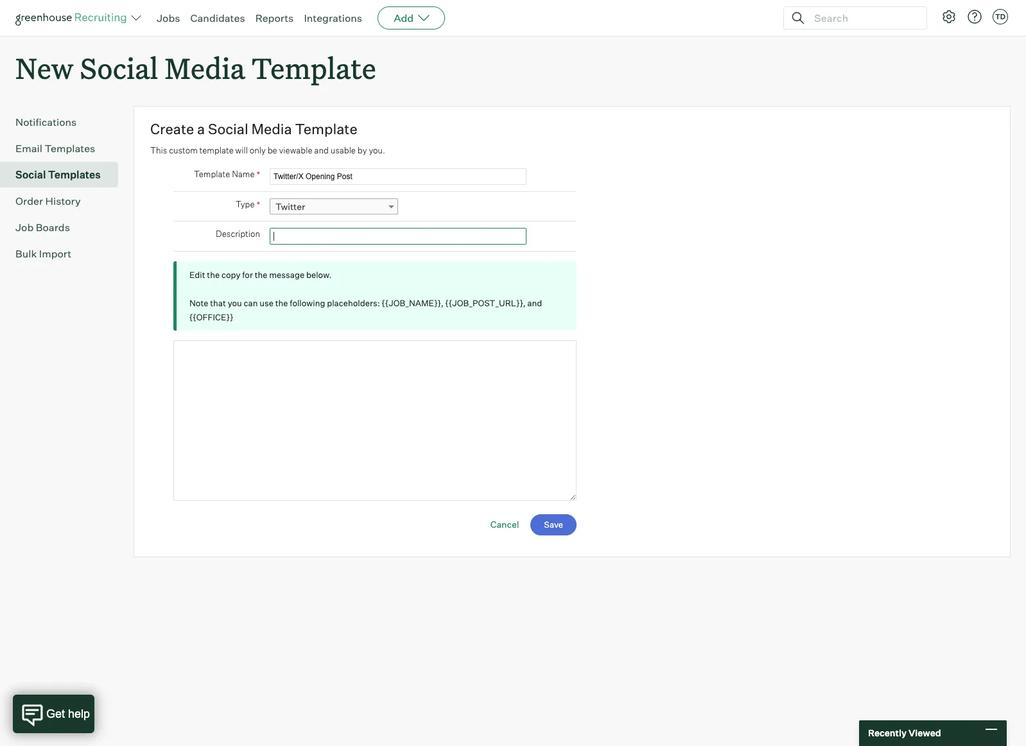 Task type: describe. For each thing, give the bounding box(es) containing it.
following
[[290, 298, 325, 309]]

custom
[[169, 145, 198, 155]]

add
[[394, 12, 414, 24]]

integrations link
[[304, 12, 362, 24]]

email templates link
[[15, 141, 113, 156]]

note
[[190, 298, 208, 309]]

only
[[250, 145, 266, 155]]

2 * from the top
[[257, 199, 260, 210]]

type
[[236, 199, 255, 210]]

viewable
[[279, 145, 313, 155]]

template inside "template name *"
[[194, 169, 230, 179]]

bulk import link
[[15, 246, 113, 262]]

Template Name text field
[[270, 168, 527, 185]]

this custom template will only be viewable and usable by you.
[[150, 145, 385, 155]]

history
[[45, 195, 81, 208]]

recently viewed
[[869, 728, 942, 739]]

a
[[197, 120, 205, 138]]

1 horizontal spatial social
[[80, 49, 158, 87]]

order history
[[15, 195, 81, 208]]

template
[[200, 145, 234, 155]]

templates for social templates
[[48, 168, 101, 181]]

0 vertical spatial and
[[314, 145, 329, 155]]

Search text field
[[812, 9, 916, 27]]

that
[[210, 298, 226, 309]]

cancel
[[491, 519, 519, 530]]

edit
[[190, 270, 205, 280]]

reports
[[256, 12, 294, 24]]

order
[[15, 195, 43, 208]]

td button
[[991, 6, 1011, 27]]

1 vertical spatial media
[[252, 120, 292, 138]]

import
[[39, 248, 71, 260]]

job boards link
[[15, 220, 113, 235]]

name
[[232, 169, 255, 179]]

note that you can use the following placeholders:
[[190, 298, 382, 309]]

greenhouse recruiting image
[[15, 10, 131, 26]]

edit the copy for the message below.
[[190, 270, 332, 280]]

be
[[268, 145, 277, 155]]

bulk
[[15, 248, 37, 260]]

notifications
[[15, 116, 77, 129]]

0 vertical spatial template
[[252, 49, 376, 87]]

for
[[242, 270, 253, 280]]

0 horizontal spatial social
[[15, 168, 46, 181]]

{{office}}
[[190, 312, 233, 323]]

notifications link
[[15, 114, 113, 130]]

email templates
[[15, 142, 95, 155]]

candidates
[[191, 12, 245, 24]]

td
[[996, 12, 1006, 21]]

social templates link
[[15, 167, 113, 183]]



Task type: locate. For each thing, give the bounding box(es) containing it.
by
[[358, 145, 367, 155]]

placeholders:
[[327, 298, 380, 309]]

viewed
[[909, 728, 942, 739]]

cancel link
[[491, 519, 519, 530]]

type *
[[236, 199, 260, 210]]

2 vertical spatial template
[[194, 169, 230, 179]]

description
[[216, 229, 260, 239]]

media up be
[[252, 120, 292, 138]]

0 vertical spatial social
[[80, 49, 158, 87]]

copy
[[222, 270, 241, 280]]

job boards
[[15, 221, 70, 234]]

1 vertical spatial template
[[295, 120, 358, 138]]

template down the integrations
[[252, 49, 376, 87]]

twitter
[[276, 201, 305, 212]]

0 vertical spatial templates
[[45, 142, 95, 155]]

template
[[252, 49, 376, 87], [295, 120, 358, 138], [194, 169, 230, 179]]

and inside {{job_name}}, {{job_post_url}}, and {{office}}
[[528, 298, 543, 309]]

2 vertical spatial social
[[15, 168, 46, 181]]

order history link
[[15, 194, 113, 209]]

0 horizontal spatial media
[[165, 49, 245, 87]]

0 horizontal spatial the
[[207, 270, 220, 280]]

template up usable
[[295, 120, 358, 138]]

1 vertical spatial social
[[208, 120, 249, 138]]

1 horizontal spatial the
[[255, 270, 268, 280]]

media
[[165, 49, 245, 87], [252, 120, 292, 138]]

and
[[314, 145, 329, 155], [528, 298, 543, 309]]

None submit
[[531, 514, 577, 536]]

1 horizontal spatial media
[[252, 120, 292, 138]]

{{job_post_url}},
[[446, 298, 526, 309]]

configure image
[[942, 9, 957, 24]]

the right use
[[275, 298, 288, 309]]

below.
[[306, 270, 332, 280]]

{{job_name}},
[[382, 298, 444, 309]]

and left usable
[[314, 145, 329, 155]]

recently
[[869, 728, 907, 739]]

will
[[236, 145, 248, 155]]

message
[[269, 270, 305, 280]]

{{job_name}}, {{job_post_url}}, and {{office}}
[[190, 298, 543, 323]]

* right name
[[257, 169, 260, 180]]

and right {{job_post_url}},
[[528, 298, 543, 309]]

template down template
[[194, 169, 230, 179]]

1 horizontal spatial and
[[528, 298, 543, 309]]

the right for
[[255, 270, 268, 280]]

1 vertical spatial *
[[257, 199, 260, 210]]

this
[[150, 145, 167, 155]]

jobs
[[157, 12, 180, 24]]

create a social media template
[[150, 120, 358, 138]]

job
[[15, 221, 34, 234]]

0 horizontal spatial and
[[314, 145, 329, 155]]

email
[[15, 142, 42, 155]]

* right type
[[257, 199, 260, 210]]

1 * from the top
[[257, 169, 260, 180]]

new
[[15, 49, 73, 87]]

None text field
[[173, 341, 577, 501]]

templates
[[45, 142, 95, 155], [48, 168, 101, 181]]

use
[[260, 298, 274, 309]]

social templates
[[15, 168, 101, 181]]

integrations
[[304, 12, 362, 24]]

templates down notifications link
[[45, 142, 95, 155]]

1 vertical spatial and
[[528, 298, 543, 309]]

templates down email templates link
[[48, 168, 101, 181]]

create
[[150, 120, 194, 138]]

*
[[257, 169, 260, 180], [257, 199, 260, 210]]

the
[[207, 270, 220, 280], [255, 270, 268, 280], [275, 298, 288, 309]]

bulk import
[[15, 248, 71, 260]]

new social media template
[[15, 49, 376, 87]]

the right edit
[[207, 270, 220, 280]]

you
[[228, 298, 242, 309]]

0 vertical spatial *
[[257, 169, 260, 180]]

td button
[[993, 9, 1009, 24]]

media down candidates
[[165, 49, 245, 87]]

twitter link
[[270, 199, 398, 215]]

Description text field
[[270, 228, 527, 245]]

0 vertical spatial media
[[165, 49, 245, 87]]

boards
[[36, 221, 70, 234]]

social
[[80, 49, 158, 87], [208, 120, 249, 138], [15, 168, 46, 181]]

usable
[[331, 145, 356, 155]]

add button
[[378, 6, 445, 30]]

2 horizontal spatial social
[[208, 120, 249, 138]]

reports link
[[256, 12, 294, 24]]

you.
[[369, 145, 385, 155]]

templates for email templates
[[45, 142, 95, 155]]

candidates link
[[191, 12, 245, 24]]

can
[[244, 298, 258, 309]]

template name *
[[194, 169, 260, 180]]

2 horizontal spatial the
[[275, 298, 288, 309]]

jobs link
[[157, 12, 180, 24]]

1 vertical spatial templates
[[48, 168, 101, 181]]



Task type: vqa. For each thing, say whether or not it's contained in the screenshot.
the placeholders:
yes



